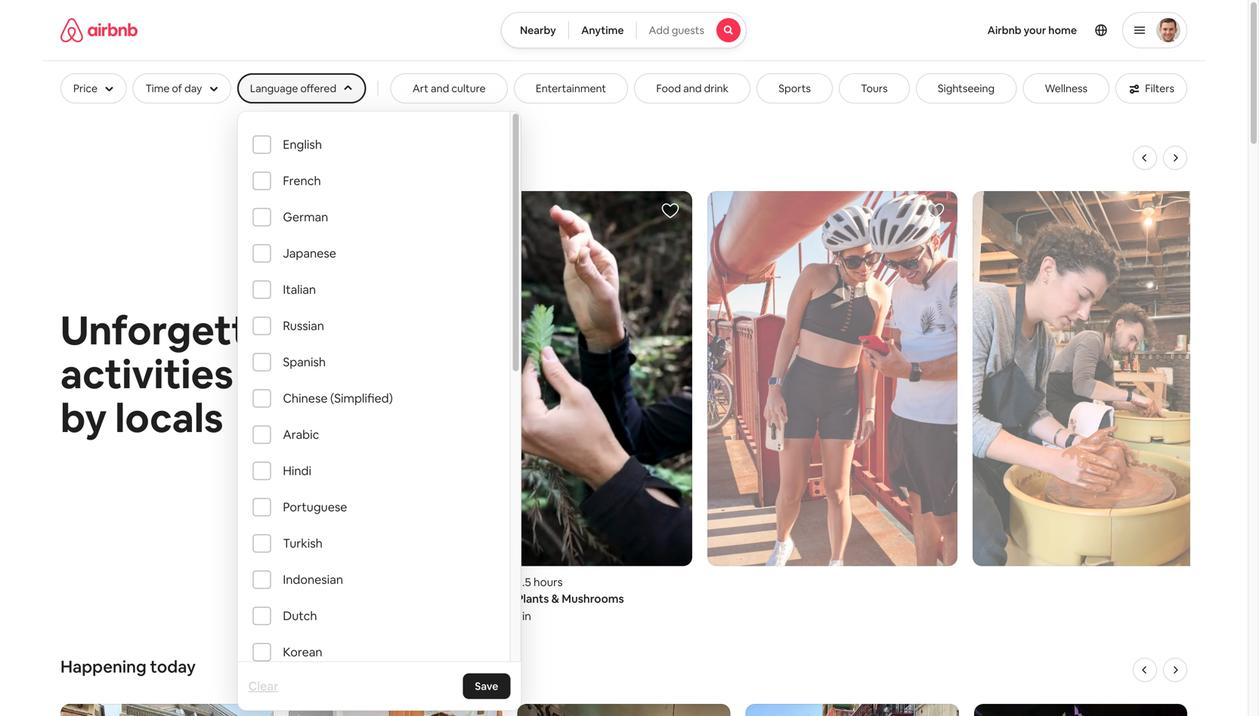 Task type: locate. For each thing, give the bounding box(es) containing it.
group
[[439, 146, 1224, 628]]

hindi
[[283, 464, 312, 479]]

plants
[[517, 592, 549, 607]]

1 horizontal spatial and
[[684, 82, 702, 95]]

and right art at left top
[[431, 82, 449, 95]]

and left the drink
[[684, 82, 702, 95]]

nearby
[[520, 23, 556, 37]]

Tours button
[[839, 73, 910, 104]]

1 horizontal spatial by
[[483, 609, 496, 624]]

happening today
[[60, 657, 196, 678]]

1 and from the left
[[431, 82, 449, 95]]

save button
[[463, 674, 511, 700]]

forage
[[442, 592, 479, 607]]

1 vertical spatial by
[[483, 609, 496, 624]]

Sports button
[[757, 73, 833, 104]]

add to wishlist image
[[662, 202, 680, 220], [243, 715, 261, 717], [471, 715, 490, 717]]

add
[[649, 23, 670, 37]]

Wellness button
[[1023, 73, 1110, 104]]

add to wishlist image inside the forage edible plants & mushrooms group
[[662, 202, 680, 220]]

0 horizontal spatial by
[[60, 393, 107, 444]]

add to wishlist image
[[927, 202, 945, 220], [700, 715, 718, 717], [928, 715, 947, 717], [1157, 715, 1175, 717]]

wellness
[[1045, 82, 1088, 95]]

offered
[[301, 82, 337, 95]]

Entertainment button
[[514, 73, 629, 104]]

hours
[[534, 575, 563, 590]]

by inside unforgettable activities hosted by locals
[[60, 393, 107, 444]]

hosted
[[442, 609, 481, 624]]

language
[[250, 82, 298, 95]]

by
[[60, 393, 107, 444], [483, 609, 496, 624]]

sports
[[779, 82, 811, 95]]

unforgettable activities hosted by locals
[[60, 305, 374, 444]]

0 vertical spatial by
[[60, 393, 107, 444]]

by inside · 2.5 hours forage edible plants & mushrooms hosted by caitlin
[[483, 609, 496, 624]]

anytime
[[582, 23, 624, 37]]

2 and from the left
[[684, 82, 702, 95]]

activities
[[60, 349, 234, 400]]

culture
[[452, 82, 486, 95]]

add to wishlist image inside group
[[927, 202, 945, 220]]

japanese
[[283, 246, 336, 261]]

locals
[[115, 393, 223, 444]]

portuguese
[[283, 500, 347, 515]]

nearby button
[[501, 12, 569, 48]]

add guests
[[649, 23, 705, 37]]

2 horizontal spatial add to wishlist image
[[662, 202, 680, 220]]

None search field
[[501, 12, 747, 48]]

Food and drink button
[[635, 73, 751, 104]]

Sightseeing button
[[916, 73, 1017, 104]]

chinese (simplified)
[[283, 391, 393, 406]]

guests
[[672, 23, 705, 37]]

0 horizontal spatial and
[[431, 82, 449, 95]]

2.5
[[516, 575, 531, 590]]

happening
[[60, 657, 147, 678]]

dutch
[[283, 609, 317, 624]]

and
[[431, 82, 449, 95], [684, 82, 702, 95]]

Art and culture button
[[391, 73, 508, 104]]

sightseeing
[[938, 82, 995, 95]]

french
[[283, 173, 321, 189]]

entertainment
[[536, 82, 606, 95]]

· 2.5 hours forage edible plants & mushrooms hosted by caitlin
[[442, 575, 624, 624]]

unforgettable
[[60, 305, 329, 356]]

today
[[150, 657, 196, 678]]

hosted
[[242, 349, 374, 400]]

russian
[[283, 318, 324, 334]]

clear button
[[241, 672, 286, 702]]

arabic
[[283, 427, 319, 443]]

clear
[[248, 679, 278, 695]]

·
[[510, 575, 513, 590]]



Task type: describe. For each thing, give the bounding box(es) containing it.
art and culture
[[413, 82, 486, 95]]

forage edible plants & mushrooms group
[[442, 191, 693, 625]]

and for food
[[684, 82, 702, 95]]

drink
[[704, 82, 729, 95]]

turkish
[[283, 536, 323, 552]]

korean
[[283, 645, 323, 661]]

chinese
[[283, 391, 328, 406]]

german
[[283, 209, 328, 225]]

anytime button
[[569, 12, 637, 48]]

0 horizontal spatial add to wishlist image
[[243, 715, 261, 717]]

(simplified)
[[330, 391, 393, 406]]

language offered
[[250, 82, 337, 95]]

food and drink
[[657, 82, 729, 95]]

save
[[475, 680, 499, 694]]

tours
[[861, 82, 888, 95]]

language offered button
[[237, 73, 366, 104]]

english
[[283, 137, 322, 152]]

italian
[[283, 282, 316, 298]]

food
[[657, 82, 681, 95]]

indonesian
[[283, 572, 343, 588]]

&
[[552, 592, 560, 607]]

caitlin
[[499, 609, 531, 624]]

profile element
[[765, 0, 1188, 60]]

none search field containing nearby
[[501, 12, 747, 48]]

1 horizontal spatial add to wishlist image
[[471, 715, 490, 717]]

mushrooms
[[562, 592, 624, 607]]

group containing · 2.5 hours forage edible plants & mushrooms hosted by caitlin
[[439, 146, 1224, 628]]

edible
[[482, 592, 514, 607]]

add guests button
[[636, 12, 747, 48]]

spanish
[[283, 355, 326, 370]]

and for art
[[431, 82, 449, 95]]

art
[[413, 82, 429, 95]]



Task type: vqa. For each thing, say whether or not it's contained in the screenshot.
Food and drink "button" on the right
yes



